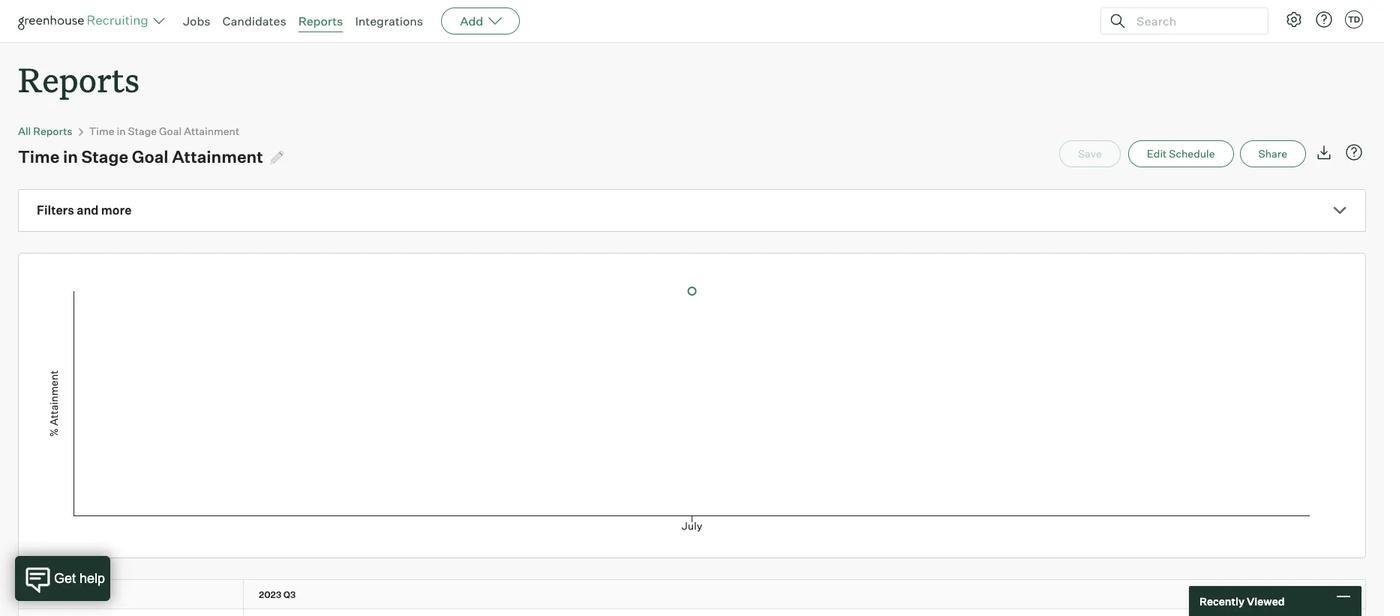 Task type: describe. For each thing, give the bounding box(es) containing it.
configure image
[[1286, 11, 1304, 29]]

faq image
[[1346, 143, 1364, 161]]

0 vertical spatial stage
[[128, 125, 157, 137]]

2023 q3 column header
[[244, 580, 362, 609]]

jobs
[[183, 14, 211, 29]]

0 vertical spatial reports
[[298, 14, 343, 29]]

share
[[1259, 147, 1288, 160]]

0 horizontal spatial time
[[18, 146, 60, 167]]

2 vertical spatial reports
[[33, 125, 72, 137]]

0 vertical spatial in
[[117, 125, 126, 137]]

share button
[[1240, 140, 1307, 167]]

edit schedule button
[[1129, 140, 1234, 167]]

td
[[1349, 14, 1361, 25]]

all reports link
[[18, 125, 72, 137]]

jobs link
[[183, 14, 211, 29]]

schedule
[[1170, 147, 1215, 160]]

filters and more
[[37, 203, 132, 218]]

2023
[[259, 589, 282, 601]]

add
[[460, 14, 483, 29]]

2023 q3
[[259, 589, 296, 601]]

0 vertical spatial attainment
[[184, 125, 240, 137]]

grid containing departments
[[19, 580, 1366, 616]]

departments column header
[[19, 580, 257, 609]]

0 vertical spatial goal
[[159, 125, 182, 137]]

candidates link
[[223, 14, 286, 29]]

download image
[[1316, 143, 1334, 161]]

time in stage goal attainment link
[[89, 125, 240, 137]]

td button
[[1346, 11, 1364, 29]]

1 vertical spatial reports
[[18, 57, 140, 101]]

1 horizontal spatial time
[[89, 125, 114, 137]]

more
[[101, 203, 132, 218]]

1 vertical spatial attainment
[[172, 146, 263, 167]]

1 vertical spatial stage
[[81, 146, 128, 167]]

and
[[77, 203, 99, 218]]

integrations
[[355, 14, 423, 29]]

greenhouse recruiting image
[[18, 12, 153, 30]]



Task type: locate. For each thing, give the bounding box(es) containing it.
cell
[[244, 610, 349, 616]]

0 horizontal spatial in
[[63, 146, 78, 167]]

0 vertical spatial time in stage goal attainment
[[89, 125, 240, 137]]

candidates
[[223, 14, 286, 29]]

xychart image
[[37, 254, 1348, 554]]

time right all reports
[[89, 125, 114, 137]]

all
[[18, 125, 31, 137]]

departments
[[34, 589, 92, 601]]

integrations link
[[355, 14, 423, 29]]

1 vertical spatial time in stage goal attainment
[[18, 146, 263, 167]]

viewed
[[1247, 595, 1285, 608]]

save and schedule this report to revisit it! element
[[1060, 140, 1129, 167]]

reports
[[298, 14, 343, 29], [18, 57, 140, 101], [33, 125, 72, 137]]

1 vertical spatial goal
[[132, 146, 169, 167]]

in
[[117, 125, 126, 137], [63, 146, 78, 167]]

time in stage goal attainment
[[89, 125, 240, 137], [18, 146, 263, 167]]

recently
[[1200, 595, 1245, 608]]

goal
[[159, 125, 182, 137], [132, 146, 169, 167]]

row containing departments
[[19, 580, 1366, 609]]

recently viewed
[[1200, 595, 1285, 608]]

1 row from the top
[[19, 580, 1366, 609]]

time down all reports
[[18, 146, 60, 167]]

stage
[[128, 125, 157, 137], [81, 146, 128, 167]]

row
[[19, 580, 1366, 609], [19, 610, 1366, 616]]

all reports
[[18, 125, 72, 137]]

grid
[[19, 580, 1366, 616]]

q3
[[283, 589, 296, 601]]

Search text field
[[1133, 10, 1255, 32]]

add button
[[441, 8, 520, 35]]

1 vertical spatial in
[[63, 146, 78, 167]]

2 row from the top
[[19, 610, 1366, 616]]

filters
[[37, 203, 74, 218]]

0 vertical spatial time
[[89, 125, 114, 137]]

reports right all
[[33, 125, 72, 137]]

1 vertical spatial row
[[19, 610, 1366, 616]]

attainment
[[184, 125, 240, 137], [172, 146, 263, 167]]

reports right candidates 'link'
[[298, 14, 343, 29]]

1 horizontal spatial in
[[117, 125, 126, 137]]

td button
[[1343, 8, 1367, 32]]

row group
[[19, 610, 1366, 616]]

edit schedule
[[1147, 147, 1215, 160]]

reports down greenhouse recruiting image
[[18, 57, 140, 101]]

edit
[[1147, 147, 1167, 160]]

time
[[89, 125, 114, 137], [18, 146, 60, 167]]

1 vertical spatial time
[[18, 146, 60, 167]]

reports link
[[298, 14, 343, 29]]

0 vertical spatial row
[[19, 580, 1366, 609]]



Task type: vqa. For each thing, say whether or not it's contained in the screenshot.
Departments
yes



